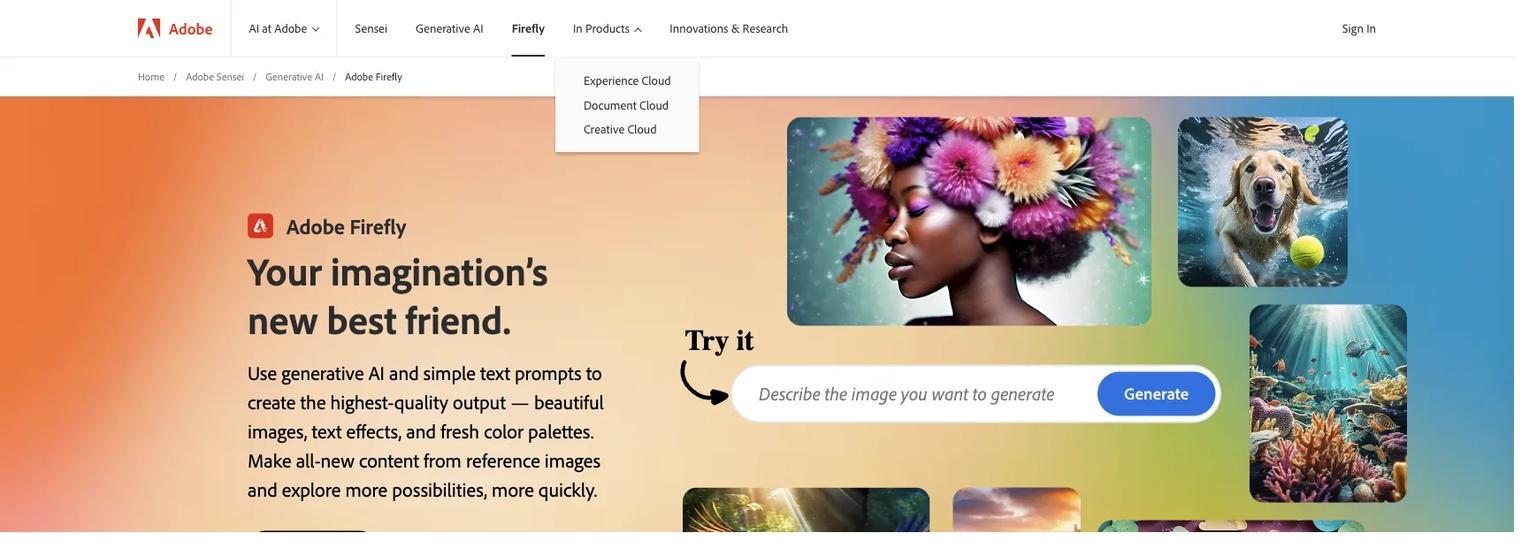 Task type: describe. For each thing, give the bounding box(es) containing it.
experience cloud
[[584, 73, 671, 88]]

all-
[[296, 447, 321, 472]]

1 horizontal spatial generative ai link
[[398, 0, 494, 57]]

in products
[[573, 21, 630, 36]]

reference
[[466, 447, 540, 472]]

cloud for creative cloud
[[628, 121, 657, 137]]

ai at adobe
[[249, 21, 307, 36]]

0 horizontal spatial text
[[312, 418, 342, 443]]

the
[[300, 389, 326, 414]]

simple
[[424, 360, 476, 385]]

to
[[586, 360, 602, 385]]

2 vertical spatial and
[[248, 477, 278, 501]]

products
[[586, 21, 630, 36]]

adobe inside adobe sensei link
[[186, 69, 214, 83]]

create
[[248, 389, 296, 414]]

innovations & research link
[[652, 0, 799, 57]]

document cloud link
[[555, 93, 699, 117]]

experience
[[584, 73, 639, 88]]

innovations
[[670, 21, 729, 36]]

0 horizontal spatial sensei
[[217, 69, 244, 83]]

quality
[[394, 389, 448, 414]]

1 vertical spatial adobe firefly
[[287, 212, 406, 239]]

adobe inside 'ai at adobe' dropdown button
[[274, 21, 307, 36]]

friend.
[[405, 294, 511, 344]]

sensei link
[[338, 0, 398, 57]]

creative cloud
[[584, 121, 657, 137]]

generate
[[1124, 383, 1189, 404]]

adobe up your
[[287, 212, 345, 239]]

1 vertical spatial and
[[406, 418, 436, 443]]

adobe inside adobe link
[[169, 18, 213, 38]]

sign in
[[1343, 20, 1377, 36]]

experience cloud link
[[555, 68, 699, 93]]

in inside button
[[1367, 20, 1377, 36]]

document cloud
[[584, 97, 669, 112]]

research
[[743, 21, 788, 36]]

adobe sensei link
[[186, 69, 244, 84]]

ai left firefly "link"
[[473, 21, 484, 36]]

creative
[[584, 121, 625, 137]]

firefly link
[[494, 0, 555, 57]]

sign in button
[[1339, 13, 1380, 43]]

adobe sensei
[[186, 69, 244, 83]]

output
[[453, 389, 506, 414]]

1 horizontal spatial sensei
[[355, 21, 388, 36]]

images,
[[248, 418, 307, 443]]

1 vertical spatial firefly
[[376, 69, 402, 83]]

sign
[[1343, 20, 1364, 36]]

best
[[327, 294, 397, 344]]

palettes.
[[528, 418, 594, 443]]

ai inside dropdown button
[[249, 21, 259, 36]]

group containing experience cloud
[[555, 57, 699, 152]]

in products button
[[555, 0, 652, 57]]

ai inside use generative ai and simple text prompts to create the highest-quality output — beautiful images, text effects, and fresh color palettes. make all-new content from reference images and explore more possibilities, more quickly.
[[369, 360, 385, 385]]

0 vertical spatial text
[[480, 360, 510, 385]]

ai down 'ai at adobe' dropdown button
[[315, 69, 324, 83]]

highest-
[[330, 389, 394, 414]]

cloud for document cloud
[[640, 97, 669, 112]]

firefly inside "link"
[[512, 21, 545, 36]]

use
[[248, 360, 277, 385]]

new inside use generative ai and simple text prompts to create the highest-quality output — beautiful images, text effects, and fresh color palettes. make all-new content from reference images and explore more possibilities, more quickly.
[[321, 447, 355, 472]]

imagination's
[[331, 246, 548, 295]]

0 horizontal spatial generative ai link
[[266, 69, 324, 84]]



Task type: locate. For each thing, give the bounding box(es) containing it.
1 vertical spatial text
[[312, 418, 342, 443]]

sensei down 'ai at adobe' dropdown button
[[217, 69, 244, 83]]

and up quality
[[389, 360, 419, 385]]

explore
[[282, 477, 341, 501]]

in inside "dropdown button"
[[573, 21, 583, 36]]

in left products
[[573, 21, 583, 36]]

0 vertical spatial cloud
[[642, 73, 671, 88]]

&
[[731, 21, 740, 36]]

0 horizontal spatial generative
[[266, 69, 312, 83]]

beautiful
[[534, 389, 604, 414]]

in right sign
[[1367, 20, 1377, 36]]

and
[[389, 360, 419, 385], [406, 418, 436, 443], [248, 477, 278, 501]]

adobe right at at the top left of the page
[[274, 21, 307, 36]]

at
[[262, 21, 272, 36]]

0 vertical spatial generative
[[416, 21, 470, 36]]

1 vertical spatial sensei
[[217, 69, 244, 83]]

new up the explore
[[321, 447, 355, 472]]

ai
[[249, 21, 259, 36], [473, 21, 484, 36], [315, 69, 324, 83], [369, 360, 385, 385]]

1 horizontal spatial more
[[492, 477, 534, 501]]

prompts
[[515, 360, 582, 385]]

—
[[510, 389, 530, 414]]

ai up highest- on the left bottom of the page
[[369, 360, 385, 385]]

new inside the your imagination's new best friend.
[[248, 294, 318, 344]]

None text field
[[759, 380, 1098, 408]]

effects,
[[346, 418, 402, 443]]

0 vertical spatial generative ai link
[[398, 0, 494, 57]]

your imagination's new best friend.
[[248, 246, 548, 344]]

ai at adobe button
[[231, 0, 337, 57]]

cloud down document cloud link
[[628, 121, 657, 137]]

0 horizontal spatial generative ai
[[266, 69, 324, 83]]

cloud
[[642, 73, 671, 88], [640, 97, 669, 112], [628, 121, 657, 137]]

1 vertical spatial cloud
[[640, 97, 669, 112]]

generative ai link
[[398, 0, 494, 57], [266, 69, 324, 84]]

generative ai
[[416, 21, 484, 36], [266, 69, 324, 83]]

generative
[[281, 360, 364, 385]]

and down make
[[248, 477, 278, 501]]

1 horizontal spatial text
[[480, 360, 510, 385]]

adobe right adobe, inc. image
[[169, 18, 213, 38]]

firefly
[[512, 21, 545, 36], [376, 69, 402, 83], [350, 212, 406, 239]]

use generative ai and simple text prompts to create the highest-quality output — beautiful images, text effects, and fresh color palettes. make all-new content from reference images and explore more possibilities, more quickly.
[[248, 360, 604, 501]]

1 in from the left
[[1367, 20, 1377, 36]]

1 horizontal spatial generative
[[416, 21, 470, 36]]

more down content
[[345, 477, 388, 501]]

2 vertical spatial firefly
[[350, 212, 406, 239]]

your
[[248, 246, 322, 295]]

0 vertical spatial sensei
[[355, 21, 388, 36]]

firefly down sensei link on the top left of page
[[376, 69, 402, 83]]

1 vertical spatial generative
[[266, 69, 312, 83]]

0 vertical spatial new
[[248, 294, 318, 344]]

2 vertical spatial cloud
[[628, 121, 657, 137]]

fresh
[[441, 418, 480, 443]]

from
[[424, 447, 462, 472]]

0 vertical spatial generative ai
[[416, 21, 484, 36]]

adobe link
[[120, 0, 230, 57]]

2 in from the left
[[573, 21, 583, 36]]

cloud for experience cloud
[[642, 73, 671, 88]]

content
[[359, 447, 419, 472]]

1 vertical spatial generative ai link
[[266, 69, 324, 84]]

adobe firefly up your
[[287, 212, 406, 239]]

home
[[138, 69, 165, 83]]

quickly.
[[539, 477, 597, 501]]

0 horizontal spatial new
[[248, 294, 318, 344]]

new
[[248, 294, 318, 344], [321, 447, 355, 472]]

adobe, inc. image
[[138, 19, 160, 38]]

generative ai down 'ai at adobe' dropdown button
[[266, 69, 324, 83]]

generative
[[416, 21, 470, 36], [266, 69, 312, 83]]

more
[[345, 477, 388, 501], [492, 477, 534, 501]]

group
[[555, 57, 699, 152]]

0 vertical spatial and
[[389, 360, 419, 385]]

text up output
[[480, 360, 510, 385]]

possibilities,
[[392, 477, 487, 501]]

1 vertical spatial new
[[321, 447, 355, 472]]

firefly up the your imagination's new best friend.
[[350, 212, 406, 239]]

adobe
[[169, 18, 213, 38], [274, 21, 307, 36], [186, 69, 214, 83], [345, 69, 373, 83], [287, 212, 345, 239]]

new up use
[[248, 294, 318, 344]]

document
[[584, 97, 637, 112]]

text down the
[[312, 418, 342, 443]]

0 vertical spatial firefly
[[512, 21, 545, 36]]

1 vertical spatial generative ai
[[266, 69, 324, 83]]

adobe right home
[[186, 69, 214, 83]]

cloud down experience cloud link
[[640, 97, 669, 112]]

home link
[[138, 69, 165, 84]]

images
[[545, 447, 601, 472]]

1 horizontal spatial generative ai
[[416, 21, 484, 36]]

generative right sensei link on the top left of page
[[416, 21, 470, 36]]

0 horizontal spatial more
[[345, 477, 388, 501]]

and down quality
[[406, 418, 436, 443]]

adobe firefly logo image
[[248, 213, 273, 238]]

make
[[248, 447, 292, 472]]

1 horizontal spatial in
[[1367, 20, 1377, 36]]

firefly left in products
[[512, 21, 545, 36]]

generate button
[[1098, 372, 1216, 416]]

creative cloud link
[[555, 117, 699, 141]]

color
[[484, 418, 524, 443]]

0 vertical spatial adobe firefly
[[345, 69, 402, 83]]

1 more from the left
[[345, 477, 388, 501]]

adobe down sensei link on the top left of page
[[345, 69, 373, 83]]

text
[[480, 360, 510, 385], [312, 418, 342, 443]]

more down reference
[[492, 477, 534, 501]]

innovations & research
[[670, 21, 788, 36]]

generative down 'ai at adobe' dropdown button
[[266, 69, 312, 83]]

generative ai left firefly "link"
[[416, 21, 484, 36]]

sensei
[[355, 21, 388, 36], [217, 69, 244, 83]]

ai left at at the top left of the page
[[249, 21, 259, 36]]

2 more from the left
[[492, 477, 534, 501]]

sensei right 'ai at adobe' dropdown button
[[355, 21, 388, 36]]

in
[[1367, 20, 1377, 36], [573, 21, 583, 36]]

cloud up document cloud link
[[642, 73, 671, 88]]

adobe firefly
[[345, 69, 402, 83], [287, 212, 406, 239]]

0 horizontal spatial in
[[573, 21, 583, 36]]

1 horizontal spatial new
[[321, 447, 355, 472]]

adobe firefly down sensei link on the top left of page
[[345, 69, 402, 83]]



Task type: vqa. For each thing, say whether or not it's contained in the screenshot.
Meet the team link
no



